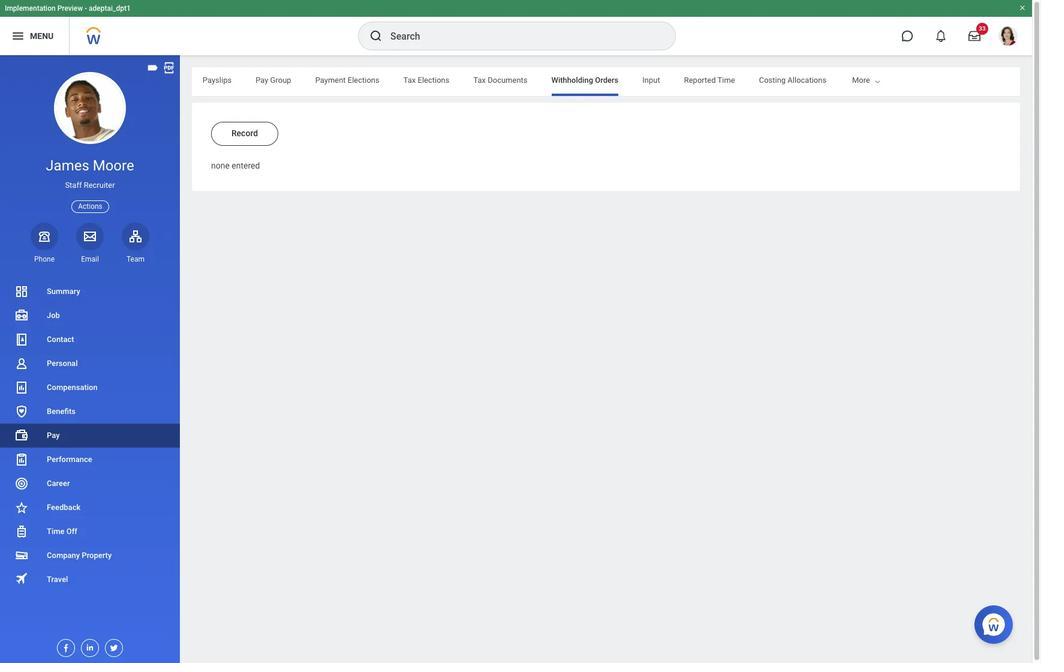 Task type: vqa. For each thing, say whether or not it's contained in the screenshot.
Logan at the top
no



Task type: locate. For each thing, give the bounding box(es) containing it.
tax for tax elections
[[404, 76, 416, 85]]

email button
[[76, 222, 104, 264]]

career
[[47, 479, 70, 488]]

time left the off
[[47, 527, 65, 536]]

travel link
[[0, 568, 180, 592]]

actions
[[78, 202, 102, 210]]

0 vertical spatial pay
[[256, 76, 269, 85]]

none
[[211, 161, 230, 170]]

feedback image
[[14, 500, 29, 515]]

company property
[[47, 551, 112, 560]]

pay left group
[[256, 76, 269, 85]]

team link
[[122, 222, 149, 264]]

pay for pay group
[[256, 76, 269, 85]]

documents
[[488, 76, 528, 85]]

close environment banner image
[[1020, 4, 1027, 11]]

pay
[[256, 76, 269, 85], [47, 431, 60, 440]]

travel
[[47, 575, 68, 584]]

james
[[46, 157, 89, 174]]

tab list containing payslips
[[0, 67, 827, 96]]

1 elections from the left
[[348, 76, 380, 85]]

pay inside tab list
[[256, 76, 269, 85]]

adeptai_dpt1
[[89, 4, 131, 13]]

1 vertical spatial time
[[47, 527, 65, 536]]

view team image
[[128, 229, 143, 244]]

costing allocations
[[760, 76, 827, 85]]

list
[[0, 280, 180, 592]]

1 horizontal spatial tax
[[474, 76, 486, 85]]

personal image
[[14, 356, 29, 371]]

elections
[[348, 76, 380, 85], [418, 76, 450, 85]]

performance image
[[14, 452, 29, 467]]

withholding
[[552, 76, 594, 85]]

career image
[[14, 476, 29, 491]]

tax
[[404, 76, 416, 85], [474, 76, 486, 85]]

1 horizontal spatial time
[[718, 76, 736, 85]]

moore
[[93, 157, 134, 174]]

pay inside list
[[47, 431, 60, 440]]

menu button
[[0, 17, 69, 55]]

contact
[[47, 335, 74, 344]]

staff
[[65, 181, 82, 190]]

notifications large image
[[936, 30, 948, 42]]

pay group
[[256, 76, 291, 85]]

profile logan mcneil image
[[999, 26, 1018, 48]]

tag image
[[146, 61, 160, 74]]

compensation
[[47, 383, 98, 392]]

job link
[[0, 304, 180, 328]]

feedback link
[[0, 496, 180, 520]]

contact image
[[14, 332, 29, 347]]

company property image
[[14, 549, 29, 563]]

2 elections from the left
[[418, 76, 450, 85]]

summary image
[[14, 284, 29, 299]]

time inside tab list
[[718, 76, 736, 85]]

1 horizontal spatial elections
[[418, 76, 450, 85]]

2 tax from the left
[[474, 76, 486, 85]]

payment
[[315, 76, 346, 85]]

record button
[[211, 122, 278, 146]]

team james moore element
[[122, 254, 149, 264]]

job
[[47, 311, 60, 320]]

staff recruiter
[[65, 181, 115, 190]]

entered
[[232, 161, 260, 170]]

0 horizontal spatial pay
[[47, 431, 60, 440]]

pay down 'benefits'
[[47, 431, 60, 440]]

travel image
[[14, 572, 29, 586]]

0 horizontal spatial tax
[[404, 76, 416, 85]]

0 horizontal spatial time
[[47, 527, 65, 536]]

pay image
[[14, 428, 29, 443]]

time
[[718, 76, 736, 85], [47, 527, 65, 536]]

tab list
[[0, 67, 827, 96]]

1 horizontal spatial pay
[[256, 76, 269, 85]]

input
[[643, 76, 661, 85]]

tax for tax documents
[[474, 76, 486, 85]]

time off image
[[14, 525, 29, 539]]

orders
[[595, 76, 619, 85]]

time right reported
[[718, 76, 736, 85]]

0 vertical spatial time
[[718, 76, 736, 85]]

benefits
[[47, 407, 76, 416]]

company
[[47, 551, 80, 560]]

reported
[[685, 76, 716, 85]]

0 horizontal spatial elections
[[348, 76, 380, 85]]

1 vertical spatial pay
[[47, 431, 60, 440]]

pay for pay
[[47, 431, 60, 440]]

tax elections
[[404, 76, 450, 85]]

1 tax from the left
[[404, 76, 416, 85]]

navigation pane region
[[0, 55, 180, 663]]



Task type: describe. For each thing, give the bounding box(es) containing it.
phone james moore element
[[31, 254, 58, 264]]

personal link
[[0, 352, 180, 376]]

search image
[[369, 29, 383, 43]]

justify image
[[11, 29, 25, 43]]

compensation link
[[0, 376, 180, 400]]

reported time
[[685, 76, 736, 85]]

view printable version (pdf) image
[[163, 61, 176, 74]]

career link
[[0, 472, 180, 496]]

benefits link
[[0, 400, 180, 424]]

menu
[[30, 31, 54, 41]]

linkedin image
[[82, 640, 95, 652]]

phone button
[[31, 222, 58, 264]]

team
[[127, 255, 145, 263]]

list containing summary
[[0, 280, 180, 592]]

benefits image
[[14, 404, 29, 419]]

elections for tax elections
[[418, 76, 450, 85]]

facebook image
[[58, 640, 71, 653]]

compensation image
[[14, 380, 29, 395]]

phone
[[34, 255, 55, 263]]

more
[[853, 76, 871, 85]]

actions button
[[72, 200, 109, 213]]

payslips
[[203, 76, 232, 85]]

summary link
[[0, 280, 180, 304]]

email
[[81, 255, 99, 263]]

mail image
[[83, 229, 97, 244]]

payment elections
[[315, 76, 380, 85]]

property
[[82, 551, 112, 560]]

phone image
[[36, 229, 53, 244]]

allocations
[[788, 76, 827, 85]]

33
[[980, 25, 986, 32]]

record
[[232, 128, 258, 138]]

off
[[66, 527, 77, 536]]

time off link
[[0, 520, 180, 544]]

contact link
[[0, 328, 180, 352]]

time inside time off link
[[47, 527, 65, 536]]

group
[[270, 76, 291, 85]]

elections for payment elections
[[348, 76, 380, 85]]

menu banner
[[0, 0, 1033, 55]]

withholding orders
[[552, 76, 619, 85]]

twitter image
[[106, 640, 119, 653]]

inbox large image
[[969, 30, 981, 42]]

33 button
[[962, 23, 989, 49]]

company property link
[[0, 544, 180, 568]]

tax documents
[[474, 76, 528, 85]]

feedback
[[47, 503, 81, 512]]

job image
[[14, 308, 29, 323]]

james moore
[[46, 157, 134, 174]]

none entered
[[211, 161, 260, 170]]

implementation preview -   adeptai_dpt1
[[5, 4, 131, 13]]

summary
[[47, 287, 80, 296]]

preview
[[57, 4, 83, 13]]

pay link
[[0, 424, 180, 448]]

-
[[85, 4, 87, 13]]

Search Workday  search field
[[391, 23, 651, 49]]

costing
[[760, 76, 786, 85]]

time off
[[47, 527, 77, 536]]

email james moore element
[[76, 254, 104, 264]]

personal
[[47, 359, 78, 368]]

performance link
[[0, 448, 180, 472]]

recruiter
[[84, 181, 115, 190]]

performance
[[47, 455, 92, 464]]

implementation
[[5, 4, 56, 13]]



